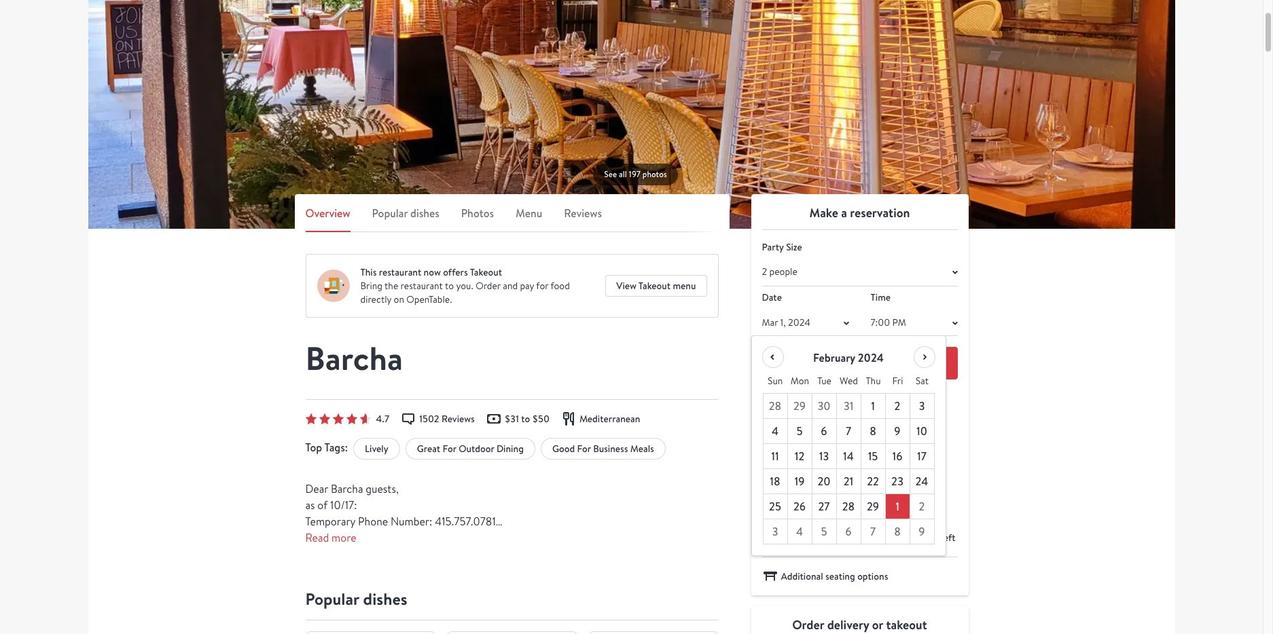 Task type: describe. For each thing, give the bounding box(es) containing it.
this restaurant now offers takeout image
[[317, 270, 350, 302]]



Task type: locate. For each thing, give the bounding box(es) containing it.
saturday element
[[910, 369, 935, 394]]

tuesday element
[[812, 369, 837, 394]]

row group
[[763, 394, 935, 545]]

book your cozy patio table today! - barcha, san francisco, ca image
[[88, 0, 1175, 229]]

tab list
[[305, 205, 718, 232]]

grid
[[763, 369, 935, 545]]

friday element
[[886, 369, 910, 394]]

sunday element
[[763, 369, 788, 394]]

4.7 stars image
[[305, 414, 371, 425]]

wednesday element
[[837, 369, 861, 394]]

monday element
[[788, 369, 812, 394]]

thursday element
[[861, 369, 886, 394]]



Task type: vqa. For each thing, say whether or not it's contained in the screenshot.
the help
no



